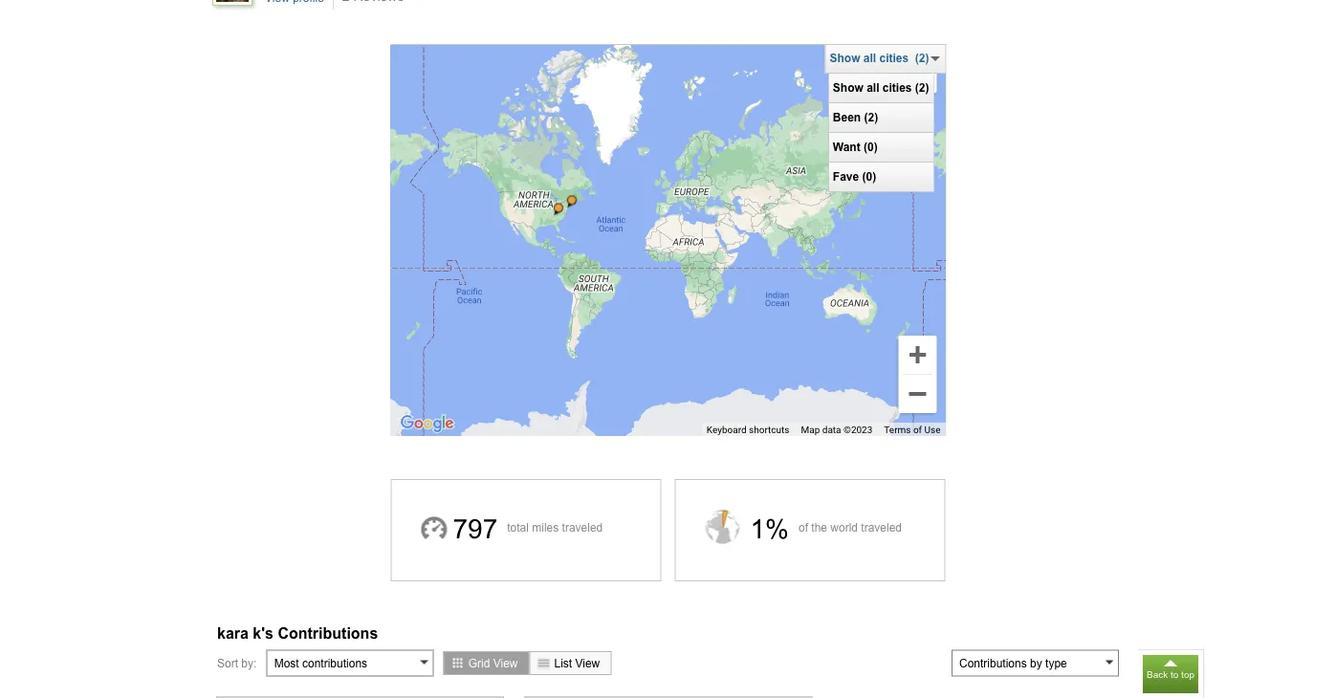 Task type: describe. For each thing, give the bounding box(es) containing it.
want
[[833, 141, 861, 154]]

1 vertical spatial cities
[[883, 81, 912, 94]]

0 vertical spatial (2)
[[915, 52, 929, 65]]

view for list view
[[575, 657, 600, 670]]

data
[[823, 424, 841, 436]]

most contributions
[[274, 657, 367, 670]]

list
[[554, 657, 572, 670]]

shortcuts
[[749, 424, 790, 436]]

0 vertical spatial all
[[864, 52, 876, 65]]

back
[[1147, 670, 1168, 680]]

to
[[1171, 670, 1179, 680]]

1 vertical spatial all
[[867, 81, 880, 94]]

terms
[[884, 424, 911, 436]]

most
[[274, 657, 299, 670]]

k's
[[253, 625, 274, 642]]

fave
[[833, 170, 859, 183]]

of for terms
[[914, 424, 922, 436]]

google image
[[396, 411, 459, 436]]

©2023
[[844, 424, 873, 436]]

keyboard shortcuts
[[707, 424, 790, 436]]

0 vertical spatial show all cities (2)
[[830, 52, 929, 65]]

grid view
[[468, 657, 518, 670]]

fave (0)
[[833, 170, 876, 183]]

1% of the world traveled
[[751, 514, 902, 544]]

top
[[1182, 670, 1195, 680]]

kara k's contributions
[[217, 625, 378, 642]]

map region
[[179, 23, 1159, 513]]

(0) for want (0)
[[864, 141, 878, 154]]

back to top
[[1147, 670, 1195, 680]]

797
[[453, 514, 498, 544]]

by:
[[241, 657, 257, 670]]

view for grid view
[[493, 657, 518, 670]]

world
[[831, 521, 858, 534]]

map data ©2023
[[801, 424, 873, 436]]

sort
[[217, 657, 238, 670]]

1 vertical spatial show all cities (2)
[[833, 81, 929, 94]]

1 vertical spatial (2)
[[915, 81, 929, 94]]

1%
[[751, 514, 789, 544]]

want (0)
[[833, 141, 878, 154]]

total
[[507, 521, 529, 534]]



Task type: locate. For each thing, give the bounding box(es) containing it.
(0) right fave
[[862, 170, 876, 183]]

(2)
[[915, 52, 929, 65], [915, 81, 929, 94], [864, 111, 878, 124]]

show
[[830, 52, 861, 65], [833, 81, 864, 94]]

of
[[914, 424, 922, 436], [799, 521, 808, 534]]

use
[[925, 424, 941, 436]]

contributions
[[302, 657, 367, 670]]

0 horizontal spatial of
[[799, 521, 808, 534]]

0 vertical spatial contributions
[[278, 625, 378, 642]]

by
[[1030, 657, 1043, 670]]

view right grid
[[493, 657, 518, 670]]

(0) for fave (0)
[[862, 170, 876, 183]]

the
[[812, 521, 828, 534]]

1 horizontal spatial contributions
[[960, 657, 1027, 670]]

(0) right want
[[864, 141, 878, 154]]

of left the the
[[799, 521, 808, 534]]

all
[[864, 52, 876, 65], [867, 81, 880, 94]]

terms of use
[[884, 424, 941, 436]]

(0)
[[864, 141, 878, 154], [862, 170, 876, 183]]

contributions by type
[[960, 657, 1067, 670]]

2 traveled from the left
[[861, 521, 902, 534]]

of left 'use'
[[914, 424, 922, 436]]

grid
[[468, 657, 490, 670]]

1 vertical spatial contributions
[[960, 657, 1027, 670]]

1 vertical spatial (0)
[[862, 170, 876, 183]]

traveled right world
[[861, 521, 902, 534]]

keyboard shortcuts button
[[707, 423, 790, 437]]

0 horizontal spatial view
[[493, 657, 518, 670]]

contributions left by
[[960, 657, 1027, 670]]

traveled right miles
[[562, 521, 603, 534]]

traveled
[[562, 521, 603, 534], [861, 521, 902, 534]]

view right list
[[575, 657, 600, 670]]

0 vertical spatial of
[[914, 424, 922, 436]]

contributions up contributions
[[278, 625, 378, 642]]

cities
[[880, 52, 909, 65], [883, 81, 912, 94]]

been (2)
[[833, 111, 878, 124]]

1 horizontal spatial view
[[575, 657, 600, 670]]

traveled inside 797 total miles traveled
[[562, 521, 603, 534]]

1 vertical spatial show
[[833, 81, 864, 94]]

miles
[[532, 521, 559, 534]]

list view
[[554, 657, 600, 670]]

view
[[493, 657, 518, 670], [575, 657, 600, 670]]

of for 1%
[[799, 521, 808, 534]]

been
[[833, 111, 861, 124]]

0 horizontal spatial traveled
[[562, 521, 603, 534]]

terms of use link
[[884, 424, 941, 436]]

1 traveled from the left
[[562, 521, 603, 534]]

0 vertical spatial cities
[[880, 52, 909, 65]]

1 horizontal spatial of
[[914, 424, 922, 436]]

1 view from the left
[[493, 657, 518, 670]]

type
[[1046, 657, 1067, 670]]

contributions
[[278, 625, 378, 642], [960, 657, 1027, 670]]

kara
[[217, 625, 249, 642]]

1 horizontal spatial traveled
[[861, 521, 902, 534]]

0 horizontal spatial contributions
[[278, 625, 378, 642]]

traveled inside 1% of the world traveled
[[861, 521, 902, 534]]

0 vertical spatial show
[[830, 52, 861, 65]]

1 vertical spatial of
[[799, 521, 808, 534]]

797 total miles traveled
[[453, 514, 603, 544]]

sort by:
[[217, 657, 257, 670]]

2 vertical spatial (2)
[[864, 111, 878, 124]]

of inside 1% of the world traveled
[[799, 521, 808, 534]]

keyboard
[[707, 424, 747, 436]]

2 view from the left
[[575, 657, 600, 670]]

show all cities (2)
[[830, 52, 929, 65], [833, 81, 929, 94]]

map
[[801, 424, 820, 436]]

0 vertical spatial (0)
[[864, 141, 878, 154]]



Task type: vqa. For each thing, say whether or not it's contained in the screenshot.
bottommost the "is"
no



